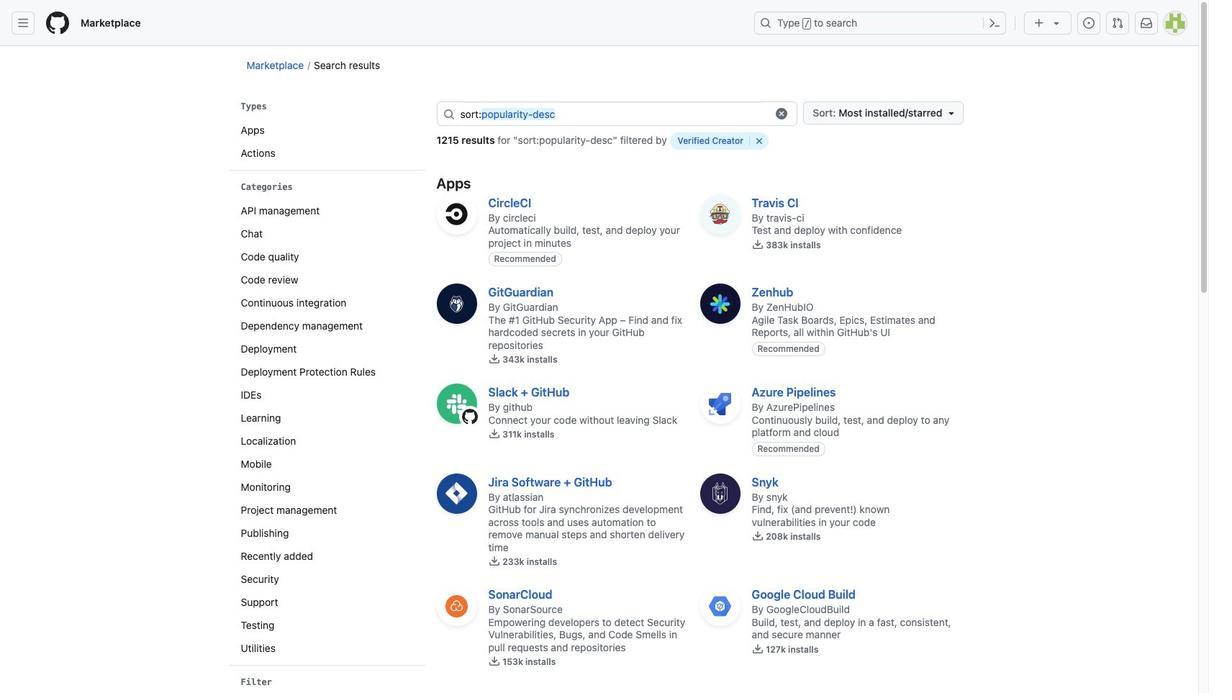 Task type: vqa. For each thing, say whether or not it's contained in the screenshot.
plus icon
yes



Task type: locate. For each thing, give the bounding box(es) containing it.
command palette image
[[990, 17, 1001, 29]]

1 vertical spatial list
[[235, 199, 420, 660]]

triangle down image
[[1051, 17, 1063, 29]]

1 list from the top
[[235, 119, 420, 165]]

1 vertical spatial download image
[[489, 556, 500, 568]]

download image
[[752, 531, 764, 543], [489, 556, 500, 568], [489, 656, 500, 668]]

download image
[[752, 239, 764, 250], [489, 354, 500, 365], [489, 429, 500, 440], [752, 644, 764, 655]]

0 vertical spatial download image
[[752, 531, 764, 543]]

homepage image
[[46, 12, 69, 35]]

triangle down image
[[946, 107, 957, 119]]

notifications image
[[1141, 17, 1153, 29]]

list
[[235, 119, 420, 165], [235, 199, 420, 660]]

0 vertical spatial list
[[235, 119, 420, 165]]



Task type: describe. For each thing, give the bounding box(es) containing it.
search image
[[443, 108, 455, 120]]

2 vertical spatial download image
[[489, 656, 500, 668]]

issue opened image
[[1084, 17, 1095, 29]]

git pull request image
[[1113, 17, 1124, 29]]

x circle fill image
[[777, 108, 788, 120]]

plus image
[[1034, 17, 1046, 29]]

2 list from the top
[[235, 199, 420, 660]]

clear verified creator filter image
[[755, 137, 764, 145]]

Search for apps and actions text field
[[461, 102, 767, 125]]



